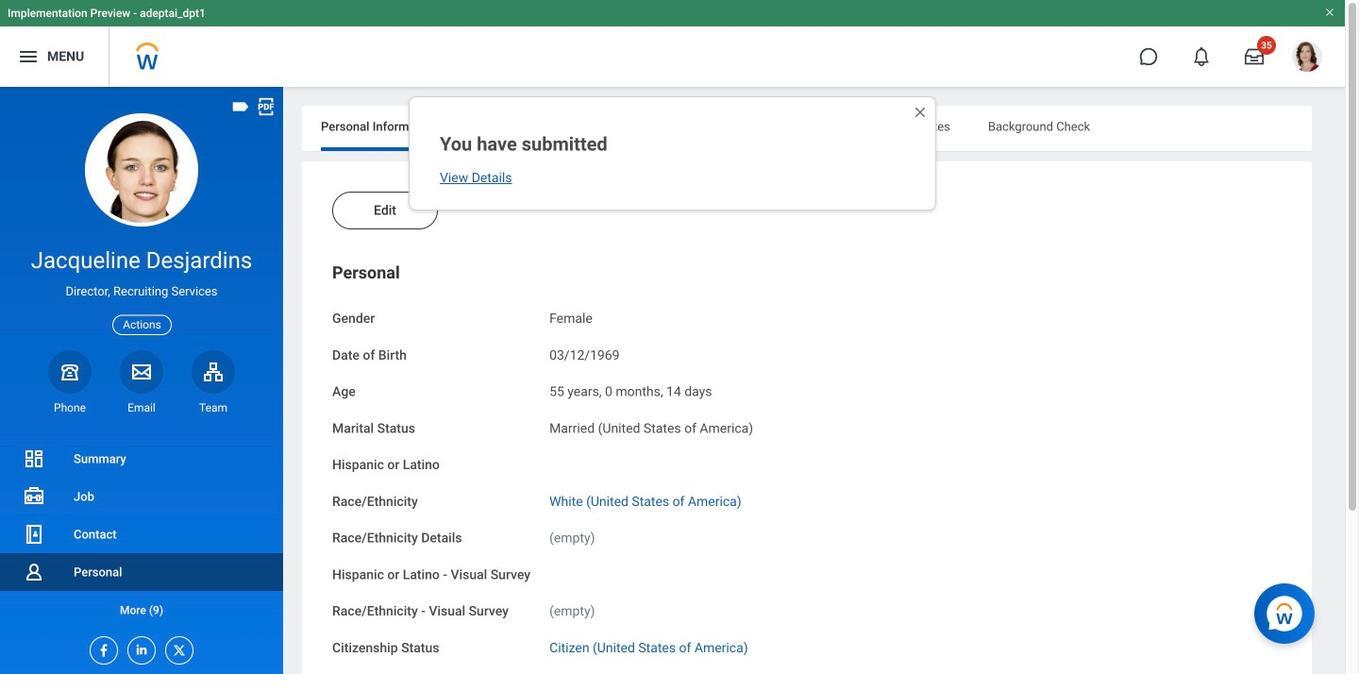 Task type: vqa. For each thing, say whether or not it's contained in the screenshot.
"Female" element
yes



Task type: locate. For each thing, give the bounding box(es) containing it.
email jacqueline desjardins element
[[120, 400, 163, 415]]

tag image
[[230, 96, 251, 117]]

banner
[[0, 0, 1345, 87]]

dialog
[[409, 96, 937, 210]]

close image
[[913, 105, 928, 120]]

contact image
[[23, 523, 45, 546]]

notifications large image
[[1192, 47, 1211, 66]]

view team image
[[202, 360, 225, 383]]

navigation pane region
[[0, 87, 283, 674]]

justify image
[[17, 45, 40, 68]]

group
[[332, 262, 1282, 674]]

tab list
[[302, 106, 1312, 151]]

list
[[0, 440, 283, 629]]

mail image
[[130, 360, 153, 383]]



Task type: describe. For each thing, give the bounding box(es) containing it.
summary image
[[23, 448, 45, 470]]

linkedin image
[[128, 637, 149, 657]]

profile logan mcneil image
[[1293, 42, 1323, 76]]

view printable version (pdf) image
[[256, 96, 277, 117]]

close environment banner image
[[1325, 7, 1336, 18]]

facebook image
[[91, 637, 111, 658]]

job image
[[23, 485, 45, 508]]

personal image
[[23, 561, 45, 583]]

team jacqueline desjardins element
[[192, 400, 235, 415]]

phone image
[[57, 360, 83, 383]]

inbox large image
[[1245, 47, 1264, 66]]

female element
[[550, 307, 593, 326]]

x image
[[166, 637, 187, 658]]

phone jacqueline desjardins element
[[48, 400, 92, 415]]



